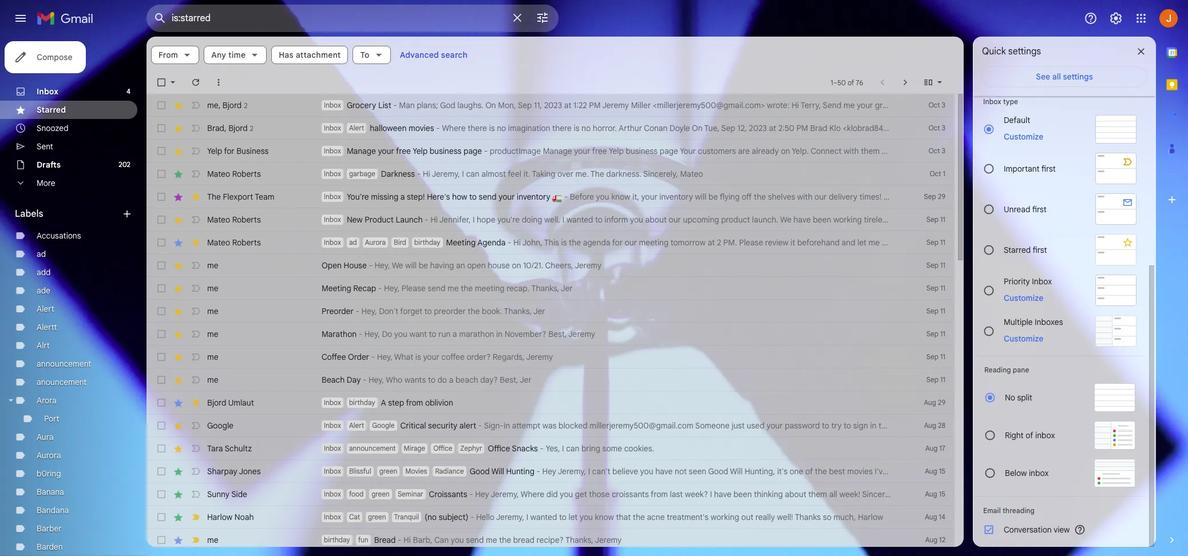 Task type: describe. For each thing, give the bounding box(es) containing it.
- right the preorder
[[356, 306, 359, 316]]

customize button for default
[[997, 130, 1050, 144]]

1 good from the left
[[470, 466, 490, 477]]

your left favorite
[[1027, 123, 1044, 133]]

1 vertical spatial pm
[[796, 123, 808, 133]]

oct 3 for your
[[928, 146, 945, 155]]

row containing bjord umlaut
[[146, 391, 955, 414]]

advanced search
[[400, 50, 468, 60]]

beach
[[322, 375, 345, 385]]

jeremy, down office snacks - yes, i can bring some cookies.
[[558, 466, 586, 477]]

<klobrad84@gmail.com>
[[843, 123, 932, 133]]

1 horizontal spatial of
[[848, 78, 854, 87]]

, for brad
[[224, 123, 226, 133]]

1 vertical spatial wrote:
[[934, 123, 956, 133]]

is right what
[[415, 352, 421, 362]]

aug left 14
[[925, 513, 937, 521]]

0 horizontal spatial google
[[207, 421, 233, 431]]

new
[[945, 215, 960, 225]]

hunting,
[[745, 466, 775, 477]]

1 vertical spatial will
[[405, 260, 417, 271]]

first for starred first
[[1033, 245, 1047, 255]]

main menu image
[[14, 11, 27, 25]]

2 harlow from the left
[[858, 512, 883, 522]]

preorder - hey, don't forget to preorder the book. thanks, jer
[[322, 306, 545, 316]]

inbox type element
[[983, 97, 1137, 106]]

is down 1:22
[[574, 123, 579, 133]]

aug left the 17
[[925, 444, 938, 453]]

you down get
[[580, 512, 593, 522]]

10 row from the top
[[146, 300, 955, 323]]

imagination
[[508, 123, 550, 133]]

email threading element
[[983, 506, 1137, 515]]

1:22
[[573, 100, 587, 110]]

a left step!
[[400, 192, 405, 202]]

0 vertical spatial pm
[[589, 100, 601, 110]]

mateo for new product launch
[[207, 215, 230, 225]]

main content containing from
[[146, 37, 1188, 556]]

4 11 from the top
[[940, 284, 945, 292]]

hi left barb,
[[403, 535, 411, 545]]

mateo roberts for meeting
[[207, 237, 261, 248]]

0 vertical spatial please
[[739, 237, 763, 248]]

8 sep 11 from the top
[[926, 375, 945, 384]]

to right sign
[[878, 421, 886, 431]]

review
[[765, 237, 789, 248]]

1 horizontal spatial 2023
[[749, 123, 767, 133]]

- right bread in the bottom left of the page
[[398, 535, 401, 545]]

drafts
[[37, 160, 61, 170]]

- up almost
[[484, 146, 488, 156]]

the left "acne"
[[633, 512, 645, 522]]

- right order
[[371, 352, 375, 362]]

3 for your
[[942, 146, 945, 155]]

oct 3 for thanks,
[[928, 101, 945, 109]]

0 horizontal spatial sincerely,
[[643, 169, 678, 179]]

2 horizontal spatial 2
[[717, 237, 721, 248]]

row containing yelp for business
[[146, 140, 1027, 163]]

1 vertical spatial working
[[711, 512, 739, 522]]

jones
[[239, 466, 261, 477]]

refresh image
[[190, 77, 201, 88]]

your down "76"
[[857, 100, 873, 110]]

0 vertical spatial best,
[[548, 329, 567, 339]]

oct for man plans; god laughs. on mon, sep 11, 2023 at 1:22 pm jeremy miller <millerjeremy500@gmail.com> wrote: hi terry, send me your grocery list. thanks, jer
[[928, 101, 940, 109]]

2 vertical spatial birthday
[[324, 536, 350, 544]]

see
[[1036, 72, 1050, 82]]

me.
[[575, 169, 589, 179]]

- right hunting
[[536, 466, 540, 477]]

2 vertical spatial best,
[[929, 466, 947, 477]]

gmail image
[[37, 7, 99, 30]]

2 vertical spatial hey
[[475, 489, 489, 500]]

those
[[589, 489, 610, 500]]

0 vertical spatial inbox
[[1035, 430, 1055, 441]]

17
[[939, 444, 945, 453]]

doyle
[[670, 123, 690, 133]]

bjord for me
[[223, 100, 242, 110]]

0 horizontal spatial wanted
[[530, 512, 557, 522]]

0 horizontal spatial where
[[442, 123, 466, 133]]

labels navigation
[[0, 37, 146, 556]]

inbox inside inbox manage your free yelp business page - productimage manage your free yelp business page your customers are already on yelp. connect with them now by claiming your free page. sign up
[[324, 146, 341, 155]]

meeting for meeting recap - hey, please send me the meeting recap. thanks, jer
[[322, 283, 351, 294]]

1 horizontal spatial from
[[651, 489, 668, 500]]

how
[[452, 192, 467, 202]]

launch
[[396, 215, 423, 225]]

0 vertical spatial 1
[[831, 78, 833, 87]]

2 oct 3 from the top
[[928, 124, 945, 132]]

announcement link
[[37, 359, 91, 369]]

- right list
[[393, 100, 397, 110]]

settings inside button
[[1063, 72, 1093, 82]]

laughs.
[[457, 100, 483, 110]]

productimage
[[490, 146, 541, 156]]

jeremy, down hunting
[[491, 489, 519, 500]]

any
[[945, 237, 958, 248]]

aug for critical security alert
[[924, 421, 936, 430]]

1 vertical spatial send
[[428, 283, 445, 294]]

to right how
[[469, 192, 477, 202]]

jeremy, up you're missing a step! here's how to send your inventory
[[432, 169, 460, 179]]

jeremy down agenda
[[575, 260, 601, 271]]

you right 'can'
[[451, 535, 464, 545]]

get
[[575, 489, 587, 500]]

recap.
[[507, 283, 530, 294]]

thanks, down 10/21.
[[531, 283, 559, 294]]

a right check on the right bottom of the page
[[1188, 421, 1188, 431]]

alert inside labels navigation
[[37, 304, 54, 314]]

1 no from the left
[[497, 123, 506, 133]]

0 horizontal spatial been
[[733, 489, 752, 500]]

older image
[[900, 77, 911, 88]]

i up how
[[462, 169, 464, 179]]

7 11 from the top
[[940, 353, 945, 361]]

1 vertical spatial the
[[207, 192, 221, 202]]

ade link
[[37, 286, 50, 296]]

1 vertical spatial what
[[1102, 421, 1119, 431]]

0 horizontal spatial we
[[392, 260, 403, 271]]

1 horizontal spatial let
[[857, 237, 866, 248]]

was
[[542, 421, 557, 431]]

bread
[[513, 535, 534, 545]]

default
[[1004, 115, 1030, 125]]

- right the launch
[[425, 215, 428, 225]]

- right marathon
[[359, 329, 362, 339]]

support image
[[1084, 11, 1098, 25]]

missing
[[371, 192, 398, 202]]

i right love.
[[1128, 215, 1130, 225]]

jer up november?
[[533, 306, 545, 316]]

to left 'try'
[[822, 421, 829, 431]]

customize button for multiple inboxes
[[997, 332, 1050, 345]]

mateo roberts for darkness
[[207, 169, 261, 179]]

1 vertical spatial them
[[808, 489, 827, 500]]

0 vertical spatial ad
[[349, 238, 357, 247]]

believe
[[612, 466, 638, 477]]

row containing sunny side
[[146, 483, 955, 506]]

2 for brad
[[250, 124, 253, 132]]

type
[[1003, 97, 1018, 106]]

2 vertical spatial of
[[805, 466, 813, 477]]

thanks, right recipe?
[[565, 535, 593, 545]]

to left inform
[[595, 215, 603, 225]]

- right croissants
[[469, 489, 473, 500]]

what
[[394, 352, 413, 362]]

- left hello
[[470, 512, 474, 522]]

1 vertical spatial birthday
[[349, 398, 375, 407]]

is up productimage
[[489, 123, 495, 133]]

them,
[[999, 421, 1020, 431]]

inbox inside the inbox grocery list - man plans; god laughs. on mon, sep 11, 2023 at 1:22 pm jeremy miller <millerjeremy500@gmail.com> wrote: hi terry, send me your grocery list. thanks, jer
[[324, 101, 341, 109]]

i up bread
[[526, 512, 528, 522]]

20 row from the top
[[146, 529, 955, 552]]

4 row from the top
[[146, 163, 955, 185]]

radiance
[[435, 467, 464, 476]]

0 vertical spatial the
[[590, 169, 604, 179]]

0 vertical spatial working
[[833, 215, 862, 225]]

your right claiming
[[942, 146, 958, 156]]

mon,
[[498, 100, 516, 110]]

did
[[546, 489, 558, 500]]

a left new
[[938, 215, 943, 225]]

customize for priority inbox
[[1004, 293, 1043, 303]]

i right yes,
[[562, 443, 564, 454]]

row containing brad
[[146, 117, 1144, 140]]

1 free from the left
[[396, 146, 411, 156]]

0 horizontal spatial please
[[401, 283, 426, 294]]

changes
[[960, 237, 991, 248]]

side
[[231, 489, 247, 500]]

the left book.
[[468, 306, 480, 316]]

sign
[[853, 421, 868, 431]]

1 vertical spatial our
[[625, 237, 637, 248]]

seen
[[689, 466, 706, 477]]

a right do
[[449, 375, 453, 385]]

8 11 from the top
[[940, 375, 945, 384]]

jeremy left miller
[[602, 100, 629, 110]]

0 horizontal spatial on
[[512, 260, 521, 271]]

6 11 from the top
[[940, 330, 945, 338]]

thanks, right list.
[[920, 100, 948, 110]]

compose
[[37, 52, 72, 62]]

jennifer,
[[439, 215, 471, 225]]

advanced
[[400, 50, 439, 60]]

5 sep 11 from the top
[[926, 307, 945, 315]]

you right did
[[560, 489, 573, 500]]

2 halloween from the left
[[1075, 123, 1112, 133]]

just
[[732, 421, 745, 431]]

1 horizontal spatial wanted
[[566, 215, 593, 225]]

your
[[680, 146, 696, 156]]

- right day
[[363, 375, 367, 385]]

inbox inside inbox new product launch - hi jennifer, i hope you're doing well. i wanted to inform you about our upcoming product launch. we have been working tirelessly to develop a new and exciting product that i think you will love. i
[[324, 215, 341, 224]]

hey, for hey, who wants to do a beach day? best, jer
[[369, 375, 384, 385]]

3 sep 11 from the top
[[926, 261, 945, 270]]

2 product from the left
[[1008, 215, 1037, 225]]

terry,
[[801, 100, 821, 110]]

2 vertical spatial are
[[931, 237, 943, 248]]

the left bread
[[499, 535, 511, 545]]

- right house
[[369, 260, 373, 271]]

🚛 image
[[552, 193, 562, 202]]

your left account.
[[888, 421, 904, 431]]

1 horizontal spatial will
[[1095, 215, 1107, 225]]

2 will from the left
[[730, 466, 743, 477]]

to left 'develop'
[[898, 215, 906, 225]]

check
[[1162, 421, 1186, 431]]

- right the 'agenda'
[[508, 237, 511, 248]]

- right alert
[[478, 421, 482, 431]]

security
[[428, 421, 457, 431]]

inbox manage your free yelp business page - productimage manage your free yelp business page your customers are already on yelp. connect with them now by claiming your free page. sign up
[[324, 146, 1027, 156]]

b0ring link
[[37, 469, 61, 479]]

2 business from the left
[[626, 146, 658, 156]]

0 horizontal spatial wrote:
[[767, 100, 789, 110]]

aug for a step from oblivion
[[924, 398, 936, 407]]

conversation
[[1004, 525, 1052, 535]]

1 vertical spatial where
[[521, 489, 544, 500]]

to button
[[353, 46, 391, 64]]

bandana link
[[37, 505, 69, 516]]

snoozed
[[37, 123, 68, 133]]

thanks, down recap.
[[504, 306, 532, 316]]

2 horizontal spatial in
[[870, 421, 876, 431]]

i left think
[[1056, 215, 1058, 225]]

arora
[[37, 395, 57, 406]]

1 horizontal spatial in
[[504, 421, 510, 431]]

you right the 'but' at the bottom right of the page
[[1036, 421, 1049, 431]]

page.
[[977, 146, 997, 156]]

me , bjord 2
[[207, 100, 248, 110]]

7 sep 11 from the top
[[926, 353, 945, 361]]

beach day - hey, who wants to do a beach day? best, jer
[[322, 375, 532, 385]]

0 horizontal spatial know
[[595, 512, 614, 522]]

1 vertical spatial movies
[[847, 466, 873, 477]]

1 horizontal spatial our
[[669, 215, 681, 225]]

0 vertical spatial birthday
[[414, 238, 440, 247]]

product
[[365, 215, 394, 225]]

office for office snacks - yes, i can bring some cookies.
[[488, 443, 510, 454]]

0 vertical spatial 2023
[[544, 100, 562, 110]]

at for jeremy
[[564, 100, 571, 110]]

any time
[[211, 50, 246, 60]]

i left hope
[[473, 215, 475, 225]]

i right 'week?'
[[710, 489, 712, 500]]

more
[[37, 178, 55, 188]]

jeremy down november?
[[526, 352, 553, 362]]

hi left jennifer,
[[430, 215, 438, 225]]

jer down cheers,
[[561, 283, 573, 294]]

cookies.
[[624, 443, 654, 454]]

2 vertical spatial bjord
[[207, 398, 226, 408]]

i right well.
[[562, 215, 564, 225]]

last
[[670, 489, 683, 500]]

mateo for meeting agenda
[[207, 237, 230, 248]]

accusations link
[[37, 231, 81, 241]]

you right do
[[394, 329, 407, 339]]

1 horizontal spatial them
[[861, 146, 880, 156]]

roberts for darkness
[[232, 169, 261, 179]]

at for please
[[708, 237, 715, 248]]

0 horizontal spatial best,
[[500, 375, 518, 385]]

0 horizontal spatial movies
[[409, 123, 434, 133]]

feel
[[508, 169, 521, 179]]

see all settings
[[1036, 72, 1093, 82]]

3 11 from the top
[[940, 261, 945, 270]]

your left coffee
[[423, 352, 439, 362]]

15 for hey jeremy, where did you get those croissants from last week? i have been thinking about them all week! sincerely, sunny
[[939, 490, 945, 498]]

alrt link
[[37, 340, 50, 351]]

0 vertical spatial that
[[1039, 215, 1054, 225]]

1 halloween from the left
[[370, 123, 406, 133]]

0 horizontal spatial there
[[468, 123, 487, 133]]

critical
[[400, 421, 426, 431]]

or
[[993, 237, 1001, 248]]

hi left terry, at the right top of page
[[792, 100, 799, 110]]

0 horizontal spatial that
[[616, 512, 631, 522]]

6 row from the top
[[146, 208, 1130, 231]]

0 horizontal spatial have
[[655, 466, 673, 477]]

2 vertical spatial send
[[466, 535, 484, 545]]

0 vertical spatial hey
[[959, 123, 973, 133]]

alertt link
[[37, 322, 57, 332]]

Search mail text field
[[172, 13, 504, 24]]

1 vertical spatial on
[[692, 123, 702, 133]]

hey, left do
[[364, 329, 380, 339]]

2 blocked from the left
[[968, 421, 997, 431]]

2 horizontal spatial of
[[1026, 430, 1033, 441]]

starred first
[[1004, 245, 1047, 255]]

coffee
[[322, 352, 346, 362]]

15 for hey jeremy, i can't believe you have not seen good will hunting, it's one of the best movies i've ever seen. best,
[[939, 467, 945, 476]]

1 business from the left
[[430, 146, 461, 156]]

to left run at left bottom
[[429, 329, 436, 339]]

11 row from the top
[[146, 323, 955, 346]]

your right the used
[[767, 421, 783, 431]]

2 horizontal spatial there
[[910, 237, 929, 248]]

your up you're
[[499, 192, 515, 202]]

- down 'over'
[[562, 192, 570, 202]]

wants
[[404, 375, 426, 385]]

important
[[1004, 163, 1039, 174]]

your up me.
[[574, 146, 590, 156]]

i left can't
[[588, 466, 590, 477]]

1 manage from the left
[[347, 146, 376, 156]]

tranquil
[[394, 513, 419, 521]]

0 vertical spatial from
[[406, 398, 423, 408]]

zephyr
[[460, 444, 482, 453]]

alert
[[459, 421, 476, 431]]

settings image
[[1109, 11, 1123, 25]]

meeting recap - hey, please send me the meeting recap. thanks, jer
[[322, 283, 573, 294]]

1 harlow from the left
[[207, 512, 232, 522]]

29 for sep 29
[[938, 192, 945, 201]]

threading
[[1003, 506, 1034, 515]]

house
[[344, 260, 367, 271]]

john,
[[522, 237, 542, 248]]

bjord for brad
[[228, 123, 248, 133]]

order
[[348, 352, 369, 362]]

hey, left don't
[[361, 306, 377, 316]]

about for you
[[645, 215, 667, 225]]

recap
[[353, 283, 376, 294]]

- left yes,
[[540, 443, 544, 454]]

1 horizontal spatial meeting
[[639, 237, 669, 248]]

the left best
[[815, 466, 827, 477]]

hey, for hey, we will be having an open house on 10/21. cheers, jeremy
[[375, 260, 390, 271]]

you right think
[[1080, 215, 1093, 225]]

0 vertical spatial know
[[882, 237, 901, 248]]

29 for aug 29
[[938, 398, 945, 407]]

- right darkness
[[417, 169, 421, 179]]

house
[[488, 260, 510, 271]]

is right this
[[561, 237, 567, 248]]

customers
[[698, 146, 736, 156]]

1 vertical spatial for
[[612, 237, 623, 248]]

it's
[[777, 466, 788, 477]]

jer down regards,
[[520, 375, 532, 385]]

multiple inboxes
[[1004, 317, 1063, 327]]

inbox grocery list - man plans; god laughs. on mon, sep 11, 2023 at 1:22 pm jeremy miller <millerjeremy500@gmail.com> wrote: hi terry, send me your grocery list. thanks, jer
[[324, 100, 961, 110]]

jer right list.
[[949, 100, 961, 110]]

to right forget
[[424, 306, 432, 316]]

inbox new product launch - hi jennifer, i hope you're doing well. i wanted to inform you about our upcoming product launch. we have been working tirelessly to develop a new and exciting product that i think you will love. i
[[324, 215, 1130, 225]]

1 page from the left
[[464, 146, 482, 156]]

aurora link
[[37, 450, 61, 461]]

0 vertical spatial and
[[962, 215, 976, 225]]

to up recipe?
[[559, 512, 567, 522]]

you right believe
[[640, 466, 653, 477]]

1 horizontal spatial google
[[372, 421, 395, 430]]

a right run at left bottom
[[453, 329, 457, 339]]

0 vertical spatial on
[[485, 100, 496, 110]]

1 horizontal spatial on
[[781, 146, 790, 156]]

yelp.
[[792, 146, 809, 156]]

1 vertical spatial at
[[769, 123, 776, 133]]

1 horizontal spatial there
[[552, 123, 572, 133]]

2 vertical spatial have
[[714, 489, 731, 500]]

1 vertical spatial inbox
[[1029, 468, 1049, 478]]

1 horizontal spatial brad
[[810, 123, 827, 133]]



Task type: vqa. For each thing, say whether or not it's contained in the screenshot.


Task type: locate. For each thing, give the bounding box(es) containing it.
1 horizontal spatial hey
[[542, 466, 556, 477]]

1 horizontal spatial that
[[1039, 215, 1054, 225]]

manage up garbage
[[347, 146, 376, 156]]

1 vertical spatial roberts
[[232, 215, 261, 225]]

1 horizontal spatial at
[[708, 237, 715, 248]]

1 horizontal spatial wrote:
[[934, 123, 956, 133]]

aug 15 for good will hunting - hey jeremy, i can't believe you have not seen good will hunting, it's one of the best movies i've ever seen. best,
[[925, 467, 945, 476]]

5 row from the top
[[146, 185, 955, 208]]

13 row from the top
[[146, 369, 955, 391]]

1 customize button from the top
[[997, 130, 1050, 144]]

1 3 from the top
[[942, 101, 945, 109]]

green for good will hunting - hey jeremy, i can't believe you have not seen good will hunting, it's one of the best movies i've ever seen. best,
[[379, 467, 397, 476]]

hey, for hey, please send me the meeting recap. thanks, jer
[[384, 283, 399, 294]]

16 row from the top
[[146, 437, 955, 460]]

know down those
[[595, 512, 614, 522]]

been
[[813, 215, 831, 225], [733, 489, 752, 500]]

1 will from the left
[[491, 466, 504, 477]]

can for bring
[[566, 443, 579, 454]]

0 vertical spatial mateo roberts
[[207, 169, 261, 179]]

, for me
[[218, 100, 220, 110]]

15
[[939, 467, 945, 476], [939, 490, 945, 498]]

0 horizontal spatial free
[[396, 146, 411, 156]]

the flexport team
[[207, 192, 274, 202]]

, down me , bjord 2
[[224, 123, 226, 133]]

row containing tara schultz
[[146, 437, 955, 460]]

send up preorder - hey, don't forget to preorder the book. thanks, jer
[[428, 283, 445, 294]]

3 mateo roberts from the top
[[207, 237, 261, 248]]

1 vertical spatial and
[[842, 237, 855, 248]]

0 horizontal spatial settings
[[1008, 46, 1041, 57]]

2 29 from the top
[[938, 398, 945, 407]]

team
[[255, 192, 274, 202]]

aurora up b0ring link
[[37, 450, 61, 461]]

working left out
[[711, 512, 739, 522]]

2 vertical spatial customize button
[[997, 332, 1050, 345]]

3 row from the top
[[146, 140, 1027, 163]]

jeremy down those
[[595, 535, 622, 545]]

3 roberts from the top
[[232, 237, 261, 248]]

row containing sharpay jones
[[146, 460, 955, 483]]

jeremy, right hello
[[496, 512, 524, 522]]

aurora inside labels navigation
[[37, 450, 61, 461]]

compose button
[[5, 41, 86, 73]]

step!
[[407, 192, 425, 202]]

oct for productimage manage your free yelp business page your customers are already on yelp. connect with them now by claiming your free page. sign up
[[928, 146, 940, 155]]

our down inform
[[625, 237, 637, 248]]

0 vertical spatial 3
[[942, 101, 945, 109]]

all inside button
[[1052, 72, 1061, 82]]

8 row from the top
[[146, 254, 955, 277]]

2 for me
[[244, 101, 248, 110]]

reading
[[984, 366, 1011, 374]]

1 sep 11 from the top
[[926, 215, 945, 224]]

1 vertical spatial sincerely,
[[862, 489, 897, 500]]

birthday left fun
[[324, 536, 350, 544]]

your up darkness
[[378, 146, 394, 156]]

darkness
[[381, 169, 415, 179]]

0 vertical spatial for
[[224, 146, 234, 156]]

have right 'week?'
[[714, 489, 731, 500]]

1 roberts from the top
[[232, 169, 261, 179]]

you
[[630, 215, 643, 225], [1080, 215, 1093, 225], [394, 329, 407, 339], [1036, 421, 1049, 431], [640, 466, 653, 477], [560, 489, 573, 500], [580, 512, 593, 522], [451, 535, 464, 545]]

3 3 from the top
[[942, 146, 945, 155]]

2 customize button from the top
[[997, 291, 1050, 305]]

1 15 from the top
[[939, 467, 945, 476]]

millerjeremy500@gmail.com
[[590, 421, 693, 431]]

2 mateo roberts from the top
[[207, 215, 261, 225]]

1 horizontal spatial please
[[739, 237, 763, 248]]

1 vertical spatial that
[[616, 512, 631, 522]]

free
[[396, 146, 411, 156], [592, 146, 607, 156], [960, 146, 975, 156]]

3 right claiming
[[942, 146, 945, 155]]

free left page.
[[960, 146, 975, 156]]

18 row from the top
[[146, 483, 955, 506]]

can for almost
[[466, 169, 479, 179]]

0 horizontal spatial ,
[[218, 100, 220, 110]]

1 vertical spatial from
[[651, 489, 668, 500]]

aug down aug 17
[[925, 467, 937, 476]]

2 no from the left
[[581, 123, 591, 133]]

product
[[721, 215, 750, 225], [1008, 215, 1037, 225]]

aug 14
[[925, 513, 945, 521]]

2 page from the left
[[660, 146, 678, 156]]

19 row from the top
[[146, 506, 955, 529]]

0 vertical spatial green
[[379, 467, 397, 476]]

office for office
[[433, 444, 452, 453]]

reading pane element
[[984, 366, 1135, 374]]

3 customize button from the top
[[997, 332, 1050, 345]]

2 sunny from the left
[[899, 489, 921, 500]]

roberts for meeting
[[232, 237, 261, 248]]

pm.
[[723, 237, 737, 248]]

a
[[381, 398, 386, 408]]

0 vertical spatial customize button
[[997, 130, 1050, 144]]

in right sign
[[870, 421, 876, 431]]

1 horizontal spatial where
[[521, 489, 544, 500]]

2 manage from the left
[[543, 146, 572, 156]]

labels heading
[[15, 208, 121, 220]]

0 vertical spatial settings
[[1008, 46, 1041, 57]]

that left think
[[1039, 215, 1054, 225]]

1 horizontal spatial will
[[730, 466, 743, 477]]

0 horizontal spatial manage
[[347, 146, 376, 156]]

0 vertical spatial bjord
[[223, 100, 242, 110]]

2 inside brad , bjord 2
[[250, 124, 253, 132]]

inbox right the 'but' at the bottom right of the page
[[1035, 430, 1055, 441]]

aug
[[924, 398, 936, 407], [924, 421, 936, 430], [925, 444, 938, 453], [925, 467, 937, 476], [925, 490, 937, 498], [925, 513, 937, 521], [925, 536, 937, 544]]

office snacks - yes, i can bring some cookies.
[[488, 443, 654, 454]]

1 mateo roberts from the top
[[207, 169, 261, 179]]

hunting
[[506, 466, 534, 477]]

first for unread first
[[1032, 204, 1047, 214]]

announcement up anouncement link
[[37, 359, 91, 369]]

customize for multiple inboxes
[[1004, 333, 1043, 344]]

to left do
[[428, 375, 435, 385]]

one
[[790, 466, 803, 477]]

we right "launch."
[[780, 215, 791, 225]]

food
[[349, 490, 364, 498]]

inbox
[[1035, 430, 1055, 441], [1029, 468, 1049, 478]]

right
[[1005, 430, 1024, 441]]

manage up 'over'
[[543, 146, 572, 156]]

from button
[[151, 46, 199, 64]]

thinking
[[754, 489, 783, 500]]

15 row from the top
[[146, 414, 1188, 437]]

1 horizontal spatial all
[[1052, 72, 1061, 82]]

no split
[[1005, 393, 1032, 403]]

None checkbox
[[156, 77, 167, 88], [156, 100, 167, 111], [156, 122, 167, 134], [156, 145, 167, 157], [156, 168, 167, 180], [156, 191, 167, 203], [156, 260, 167, 271], [156, 283, 167, 294], [156, 328, 167, 340], [156, 420, 167, 431], [156, 466, 167, 477], [156, 512, 167, 523], [156, 77, 167, 88], [156, 100, 167, 111], [156, 122, 167, 134], [156, 145, 167, 157], [156, 168, 167, 180], [156, 191, 167, 203], [156, 260, 167, 271], [156, 283, 167, 294], [156, 328, 167, 340], [156, 420, 167, 431], [156, 466, 167, 477], [156, 512, 167, 523]]

customize button up up
[[997, 130, 1050, 144]]

develop
[[908, 215, 936, 225]]

2 vertical spatial first
[[1033, 245, 1047, 255]]

row containing google
[[146, 414, 1188, 437]]

announcement up blissful at bottom
[[349, 444, 396, 453]]

customize for default
[[1004, 132, 1043, 142]]

oct for hi jeremy, i can almost feel it. taking over me. the darkness. sincerely, mateo
[[930, 169, 941, 178]]

harlow down sunny side
[[207, 512, 232, 522]]

row containing the flexport team
[[146, 185, 955, 208]]

10/21.
[[523, 260, 543, 271]]

2 aug 15 from the top
[[925, 490, 945, 498]]

1 horizontal spatial we
[[780, 215, 791, 225]]

1 aug 15 from the top
[[925, 467, 945, 476]]

4 sep 11 from the top
[[926, 284, 945, 292]]

hey, for hey, what is your coffee order? regards, jeremy
[[377, 352, 392, 362]]

have left not
[[655, 466, 673, 477]]

1 horizontal spatial yelp
[[413, 146, 428, 156]]

1 vertical spatial meeting
[[475, 283, 504, 294]]

bjord umlaut
[[207, 398, 254, 408]]

row
[[146, 94, 961, 117], [146, 117, 1144, 140], [146, 140, 1027, 163], [146, 163, 955, 185], [146, 185, 955, 208], [146, 208, 1130, 231], [146, 231, 1188, 254], [146, 254, 955, 277], [146, 277, 955, 300], [146, 300, 955, 323], [146, 323, 955, 346], [146, 346, 955, 369], [146, 369, 955, 391], [146, 391, 955, 414], [146, 414, 1188, 437], [146, 437, 955, 460], [146, 460, 955, 483], [146, 483, 955, 506], [146, 506, 955, 529], [146, 529, 955, 552]]

you right inform
[[630, 215, 643, 225]]

alert for halloween
[[349, 124, 364, 132]]

the right me.
[[590, 169, 604, 179]]

2 horizontal spatial have
[[793, 215, 811, 225]]

starred for starred first
[[1004, 245, 1031, 255]]

2 11 from the top
[[940, 238, 945, 247]]

inbox inside labels navigation
[[37, 86, 58, 97]]

birthday
[[414, 238, 440, 247], [349, 398, 375, 407], [324, 536, 350, 544]]

aura link
[[37, 432, 53, 442]]

0 vertical spatial customize
[[1004, 132, 1043, 142]]

to right 'try'
[[844, 421, 851, 431]]

14 row from the top
[[146, 391, 955, 414]]

please right pm.
[[739, 237, 763, 248]]

2 customize from the top
[[1004, 293, 1043, 303]]

12 row from the top
[[146, 346, 955, 369]]

first for important first
[[1041, 163, 1056, 174]]

meeting for meeting agenda - hi john, this is the agenda for our meeting tomorrow at 2 pm. please review it beforehand and let me know if there are any changes or additions. looking forward to seeing you.best,emily
[[446, 237, 476, 248]]

0 vertical spatial oct 3
[[928, 101, 945, 109]]

tara
[[207, 443, 223, 454]]

the left agenda
[[569, 237, 581, 248]]

0 vertical spatial of
[[848, 78, 854, 87]]

0 horizontal spatial pm
[[589, 100, 601, 110]]

day?
[[480, 375, 498, 385]]

hi left john, on the top left of page
[[513, 237, 521, 248]]

horror.
[[593, 123, 617, 133]]

0 horizontal spatial meeting
[[475, 283, 504, 294]]

green for (no subject) - hello jeremy, i wanted to let you know that the acne treatment's working out really well! thanks so much, harlow
[[368, 513, 386, 521]]

29 down oct 1
[[938, 192, 945, 201]]

customize button
[[997, 130, 1050, 144], [997, 291, 1050, 305], [997, 332, 1050, 345]]

oct
[[928, 101, 940, 109], [928, 124, 940, 132], [928, 146, 940, 155], [930, 169, 941, 178]]

0 horizontal spatial harlow
[[207, 512, 232, 522]]

3 oct 3 from the top
[[928, 146, 945, 155]]

1 row from the top
[[146, 94, 961, 117]]

0 horizontal spatial the
[[207, 192, 221, 202]]

sincerely, down inbox manage your free yelp business page - productimage manage your free yelp business page your customers are already on yelp. connect with them now by claiming your free page. sign up
[[643, 169, 678, 179]]

settings
[[1008, 46, 1041, 57], [1063, 72, 1093, 82]]

are left the any
[[931, 237, 943, 248]]

1 horizontal spatial halloween
[[1075, 123, 1112, 133]]

0 horizontal spatial what
[[994, 123, 1012, 133]]

search mail image
[[150, 8, 171, 29]]

tirelessly
[[864, 215, 896, 225]]

2 inside me , bjord 2
[[244, 101, 248, 110]]

2 3 from the top
[[942, 124, 945, 132]]

on left 10/21.
[[512, 260, 521, 271]]

2 up brad , bjord 2
[[244, 101, 248, 110]]

3 yelp from the left
[[609, 146, 624, 156]]

15 down the 17
[[939, 467, 945, 476]]

important first
[[1004, 163, 1056, 174]]

0 vertical spatial wrote:
[[767, 100, 789, 110]]

know left if
[[882, 237, 901, 248]]

1 sunny from the left
[[207, 489, 229, 500]]

in left attempt at the bottom of the page
[[504, 421, 510, 431]]

aug left 12
[[925, 536, 937, 544]]

at left pm.
[[708, 237, 715, 248]]

1 vertical spatial 2023
[[749, 123, 767, 133]]

1 vertical spatial let
[[569, 512, 578, 522]]

seeing
[[1111, 237, 1135, 248]]

2 vertical spatial oct 3
[[928, 146, 945, 155]]

best, right day?
[[500, 375, 518, 385]]

2 horizontal spatial google
[[940, 421, 966, 431]]

to
[[469, 192, 477, 202], [595, 215, 603, 225], [898, 215, 906, 225], [1101, 237, 1109, 248], [424, 306, 432, 316], [429, 329, 436, 339], [428, 375, 435, 385], [822, 421, 829, 431], [844, 421, 851, 431], [878, 421, 886, 431], [559, 512, 567, 522]]

,
[[218, 100, 220, 110], [224, 123, 226, 133]]

starred right or on the top of page
[[1004, 245, 1031, 255]]

office
[[488, 443, 510, 454], [433, 444, 452, 453]]

someone
[[695, 421, 730, 431]]

aurora down product
[[365, 238, 386, 247]]

1 customize from the top
[[1004, 132, 1043, 142]]

the
[[569, 237, 581, 248], [461, 283, 473, 294], [468, 306, 480, 316], [815, 466, 827, 477], [633, 512, 645, 522], [499, 535, 511, 545]]

starred inside labels navigation
[[37, 105, 66, 115]]

advanced search options image
[[531, 6, 554, 29]]

1 vertical spatial 1
[[943, 169, 945, 178]]

1 vertical spatial all
[[829, 489, 837, 500]]

inboxes
[[1035, 317, 1063, 327]]

know
[[882, 237, 901, 248], [595, 512, 614, 522]]

on left tue,
[[692, 123, 702, 133]]

1 horizontal spatial have
[[714, 489, 731, 500]]

toggle split pane mode image
[[922, 77, 934, 88]]

will left the hunting, at the right of the page
[[730, 466, 743, 477]]

you're
[[347, 192, 369, 202]]

row containing harlow noah
[[146, 506, 955, 529]]

halloween down list
[[370, 123, 406, 133]]

oct up claiming
[[928, 124, 940, 132]]

clear search image
[[506, 6, 529, 29]]

jeremy,
[[432, 169, 460, 179], [558, 466, 586, 477], [491, 489, 519, 500], [496, 512, 524, 522]]

there
[[468, 123, 487, 133], [552, 123, 572, 133], [910, 237, 929, 248]]

2 vertical spatial 2
[[717, 237, 721, 248]]

yelp up darkness
[[413, 146, 428, 156]]

0 horizontal spatial aurora
[[37, 450, 61, 461]]

1 horizontal spatial know
[[882, 237, 901, 248]]

meeting
[[639, 237, 669, 248], [475, 283, 504, 294]]

1 11 from the top
[[940, 215, 945, 224]]

hi up step!
[[423, 169, 430, 179]]

more image
[[213, 77, 224, 88]]

0 vertical spatial send
[[479, 192, 497, 202]]

0 horizontal spatial in
[[496, 329, 502, 339]]

0 horizontal spatial brad
[[207, 123, 224, 133]]

customize down multiple
[[1004, 333, 1043, 344]]

2 sep 11 from the top
[[926, 238, 945, 247]]

2 roberts from the top
[[232, 215, 261, 225]]

wrote: up claiming
[[934, 123, 956, 133]]

don't
[[379, 306, 398, 316]]

1 vertical spatial are
[[738, 146, 750, 156]]

barber link
[[37, 524, 62, 534]]

open
[[467, 260, 486, 271]]

alrt
[[37, 340, 50, 351]]

1 29 from the top
[[938, 192, 945, 201]]

1 vertical spatial 3
[[942, 124, 945, 132]]

starred for starred link
[[37, 105, 66, 115]]

reading pane
[[984, 366, 1029, 374]]

1 product from the left
[[721, 215, 750, 225]]

1 vertical spatial of
[[1026, 430, 1033, 441]]

looking
[[1040, 237, 1069, 248]]

meeting up an
[[446, 237, 476, 248]]

jeremy right november?
[[568, 329, 595, 339]]

None search field
[[146, 5, 559, 32]]

2 free from the left
[[592, 146, 607, 156]]

9 row from the top
[[146, 277, 955, 300]]

aug up aug 14 on the right of page
[[925, 490, 937, 498]]

advanced search button
[[395, 45, 472, 65]]

to left seeing
[[1101, 237, 1109, 248]]

2 good from the left
[[708, 466, 728, 477]]

tab list
[[1156, 37, 1188, 515]]

2:50
[[778, 123, 794, 133]]

about right inform
[[645, 215, 667, 225]]

0 vertical spatial them
[[861, 146, 880, 156]]

17 row from the top
[[146, 460, 955, 483]]

0 vertical spatial what
[[994, 123, 1012, 133]]

2 15 from the top
[[939, 490, 945, 498]]

3 free from the left
[[960, 146, 975, 156]]

50
[[837, 78, 846, 87]]

hey
[[959, 123, 973, 133], [542, 466, 556, 477], [475, 489, 489, 500]]

quick settings element
[[982, 46, 1041, 66]]

<millerjeremy500@gmail.com>
[[653, 100, 765, 110]]

1 vertical spatial know
[[595, 512, 614, 522]]

some
[[602, 443, 622, 454]]

no
[[497, 123, 506, 133], [581, 123, 591, 133]]

announcement inside labels navigation
[[37, 359, 91, 369]]

1 vertical spatial hey
[[542, 466, 556, 477]]

all left week!
[[829, 489, 837, 500]]

1 horizontal spatial office
[[488, 443, 510, 454]]

1 vertical spatial customize button
[[997, 291, 1050, 305]]

jer
[[949, 100, 961, 110], [561, 283, 573, 294], [533, 306, 545, 316], [520, 375, 532, 385]]

oct up oct 1
[[928, 146, 940, 155]]

mateo roberts for inbox
[[207, 215, 261, 225]]

3 customize from the top
[[1004, 333, 1043, 344]]

5 11 from the top
[[940, 307, 945, 315]]

0 vertical spatial our
[[669, 215, 681, 225]]

6 sep 11 from the top
[[926, 330, 945, 338]]

green for croissants - hey jeremy, where did you get those croissants from last week? i have been thinking about them all week! sincerely, sunny
[[372, 490, 390, 498]]

halloween
[[370, 123, 406, 133], [1075, 123, 1112, 133]]

aug for croissants
[[925, 490, 937, 498]]

alert up alertt
[[37, 304, 54, 314]]

the down open house - hey, we will be having an open house on 10/21. cheers, jeremy
[[461, 283, 473, 294]]

can't
[[592, 466, 610, 477]]

pm
[[589, 100, 601, 110], [796, 123, 808, 133]]

accusations
[[37, 231, 81, 241]]

main content
[[146, 37, 1188, 556]]

2 horizontal spatial yelp
[[609, 146, 624, 156]]

for down brad , bjord 2
[[224, 146, 234, 156]]

there right imagination
[[552, 123, 572, 133]]

subject)
[[439, 512, 468, 522]]

marathon - hey, do you want to run a marathon in november? best, jeremy
[[322, 329, 595, 339]]

1 oct 3 from the top
[[928, 101, 945, 109]]

alert for critical
[[349, 421, 364, 430]]

1 inside row
[[943, 169, 945, 178]]

mateo for darkness
[[207, 169, 230, 179]]

ad up add
[[37, 249, 46, 259]]

0 horizontal spatial meeting
[[322, 283, 351, 294]]

customize button for priority inbox
[[997, 291, 1050, 305]]

brad down me , bjord 2
[[207, 123, 224, 133]]

1 yelp from the left
[[207, 146, 222, 156]]

29
[[938, 192, 945, 201], [938, 398, 945, 407]]

7 row from the top
[[146, 231, 1188, 254]]

forward
[[1071, 237, 1099, 248]]

but
[[1022, 421, 1034, 431]]

oct 3 down toggle split pane mode icon
[[928, 101, 945, 109]]

announcement inside row
[[349, 444, 396, 453]]

i
[[462, 169, 464, 179], [473, 215, 475, 225], [562, 215, 564, 225], [1056, 215, 1058, 225], [1128, 215, 1130, 225], [562, 443, 564, 454], [588, 466, 590, 477], [710, 489, 712, 500], [526, 512, 528, 522]]

aug for good will hunting
[[925, 467, 937, 476]]

first right unread
[[1032, 204, 1047, 214]]

28
[[938, 421, 945, 430]]

what right "check"
[[1102, 421, 1119, 431]]

1 vertical spatial ,
[[224, 123, 226, 133]]

all inside row
[[829, 489, 837, 500]]

- down "plans;"
[[436, 123, 440, 133]]

aug for bread
[[925, 536, 937, 544]]

0 vertical spatial ,
[[218, 100, 220, 110]]

well.
[[544, 215, 560, 225]]

of right right
[[1026, 430, 1033, 441]]

will
[[1095, 215, 1107, 225], [405, 260, 417, 271]]

0 horizontal spatial 1
[[831, 78, 833, 87]]

- right recap at the bottom left of page
[[378, 283, 382, 294]]

0 horizontal spatial all
[[829, 489, 837, 500]]

regards,
[[493, 352, 525, 362]]

has
[[279, 50, 294, 60]]

wanted right well.
[[566, 215, 593, 225]]

0 vertical spatial been
[[813, 215, 831, 225]]

roberts for inbox
[[232, 215, 261, 225]]

by
[[899, 146, 908, 156]]

aug 15 for croissants - hey jeremy, where did you get those croissants from last week? i have been thinking about them all week! sincerely, sunny
[[925, 490, 945, 498]]

inbox
[[37, 86, 58, 97], [983, 97, 1001, 106], [324, 101, 341, 109], [324, 124, 341, 132], [324, 146, 341, 155], [324, 169, 341, 178], [324, 192, 341, 201], [324, 215, 341, 224], [324, 238, 341, 247], [1032, 276, 1052, 286], [324, 398, 341, 407], [324, 421, 341, 430], [324, 444, 341, 453], [324, 467, 341, 476], [324, 490, 341, 498], [324, 513, 341, 521]]

agenda
[[583, 237, 610, 248]]

forget
[[400, 306, 422, 316]]

1 horizontal spatial aurora
[[365, 238, 386, 247]]

1 vertical spatial first
[[1032, 204, 1047, 214]]

3 for thanks,
[[942, 101, 945, 109]]

2 horizontal spatial are
[[1014, 123, 1025, 133]]

thanks,
[[920, 100, 948, 110], [531, 283, 559, 294], [504, 306, 532, 316], [565, 535, 593, 545]]

(no subject) - hello jeremy, i wanted to let you know that the acne treatment's working out really well! thanks so much, harlow
[[425, 512, 883, 522]]

b0ring
[[37, 469, 61, 479]]

None checkbox
[[156, 214, 167, 225], [156, 237, 167, 248], [156, 306, 167, 317], [156, 351, 167, 363], [156, 374, 167, 386], [156, 397, 167, 409], [156, 443, 167, 454], [156, 489, 167, 500], [156, 534, 167, 546], [156, 214, 167, 225], [156, 237, 167, 248], [156, 306, 167, 317], [156, 351, 167, 363], [156, 374, 167, 386], [156, 397, 167, 409], [156, 443, 167, 454], [156, 489, 167, 500], [156, 534, 167, 546]]

good right the seen
[[708, 466, 728, 477]]

1 blocked from the left
[[559, 421, 587, 431]]

ad inside labels navigation
[[37, 249, 46, 259]]

do
[[382, 329, 392, 339]]

about for thinking
[[785, 489, 806, 500]]

3 right list.
[[942, 101, 945, 109]]

0 horizontal spatial no
[[497, 123, 506, 133]]

0 vertical spatial roberts
[[232, 169, 261, 179]]

0 horizontal spatial working
[[711, 512, 739, 522]]

2 row from the top
[[146, 117, 1144, 140]]

flexport
[[223, 192, 253, 202]]

in right marathon
[[496, 329, 502, 339]]

2 yelp from the left
[[413, 146, 428, 156]]

0 vertical spatial wanted
[[566, 215, 593, 225]]

can left almost
[[466, 169, 479, 179]]



